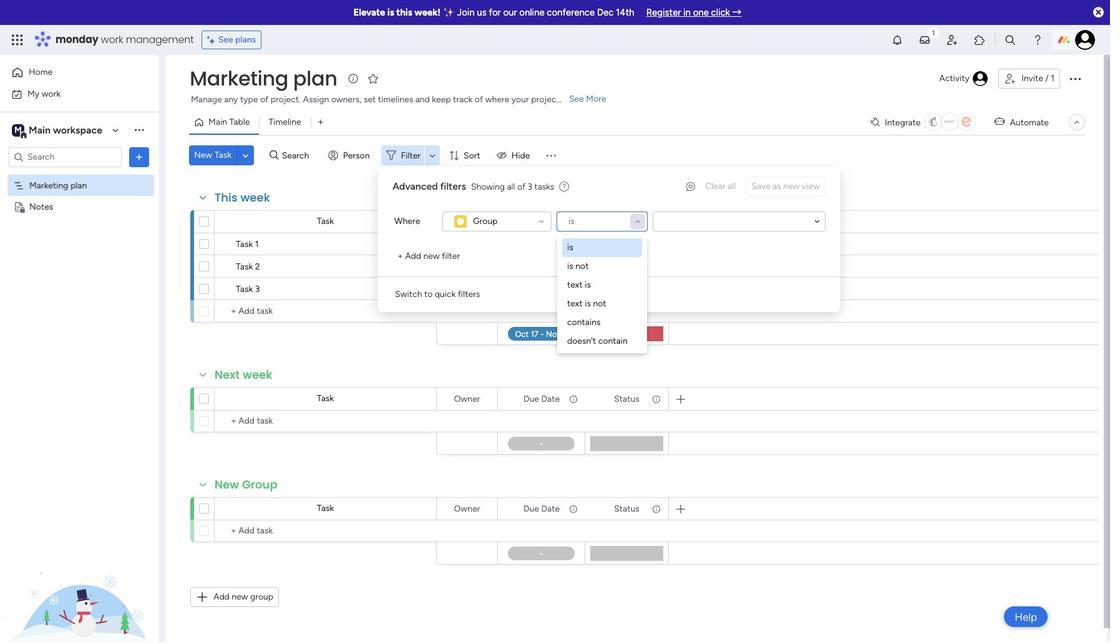 Task type: locate. For each thing, give the bounding box(es) containing it.
clear all
[[705, 181, 736, 192]]

week for this week
[[241, 190, 270, 205]]

all right showing
[[507, 181, 515, 192]]

1 horizontal spatial 1
[[1051, 73, 1055, 84]]

1 vertical spatial work
[[42, 88, 61, 99]]

2 nov from the top
[[531, 262, 546, 271]]

0 vertical spatial group
[[473, 216, 498, 227]]

0 horizontal spatial column information image
[[569, 217, 579, 227]]

status field for this week
[[611, 215, 643, 229]]

0 vertical spatial 1
[[1051, 73, 1055, 84]]

0 vertical spatial owner field
[[451, 215, 483, 229]]

menu image
[[545, 149, 558, 162]]

text is
[[567, 280, 591, 290]]

hide button
[[492, 145, 538, 165]]

1 horizontal spatial work
[[101, 32, 123, 47]]

new left group
[[232, 592, 248, 602]]

of right track
[[475, 94, 483, 105]]

advanced filters showing all of 3 tasks
[[393, 180, 555, 192]]

arrow down image
[[425, 148, 440, 163]]

work inside button
[[42, 88, 61, 99]]

2 owner field from the top
[[451, 392, 483, 406]]

elevate
[[354, 7, 385, 18]]

0 vertical spatial status field
[[611, 215, 643, 229]]

1 vertical spatial owner field
[[451, 392, 483, 406]]

0 vertical spatial owner
[[454, 216, 480, 227]]

task 2
[[236, 262, 260, 272]]

plan up assign
[[293, 64, 337, 92]]

of
[[260, 94, 269, 105], [475, 94, 483, 105], [517, 181, 526, 192]]

marketing up any
[[190, 64, 288, 92]]

monday
[[56, 32, 98, 47]]

1 nov from the top
[[531, 240, 546, 249]]

is right 5
[[567, 261, 574, 272]]

main left table
[[208, 117, 227, 127]]

new right the as
[[784, 181, 800, 192]]

1 column information image from the left
[[569, 217, 579, 227]]

click
[[711, 7, 730, 18]]

0 horizontal spatial group
[[242, 477, 278, 493]]

1 horizontal spatial column information image
[[652, 217, 662, 227]]

0 horizontal spatial new
[[194, 150, 212, 160]]

0 horizontal spatial 3
[[255, 284, 260, 295]]

2 due date from the top
[[524, 394, 560, 404]]

0 horizontal spatial main
[[29, 124, 51, 136]]

see for see more
[[569, 94, 584, 104]]

0 vertical spatial see
[[218, 34, 233, 45]]

1
[[1051, 73, 1055, 84], [255, 239, 259, 250]]

all right clear
[[728, 181, 736, 192]]

is left this
[[388, 7, 394, 18]]

1 vertical spatial week
[[243, 367, 272, 383]]

2 vertical spatial + add task text field
[[221, 524, 431, 539]]

assign
[[303, 94, 329, 105]]

of right "type"
[[260, 94, 269, 105]]

filters inside 'button'
[[458, 289, 480, 300]]

elevate is this week! ✨ join us for our online conference dec 14th
[[354, 7, 635, 18]]

1 due date from the top
[[524, 216, 560, 227]]

3 due date from the top
[[524, 503, 560, 514]]

inbox image
[[919, 34, 931, 46]]

3 due date field from the top
[[521, 502, 563, 516]]

1 status field from the top
[[611, 215, 643, 229]]

any
[[224, 94, 238, 105]]

0 vertical spatial week
[[241, 190, 270, 205]]

one
[[693, 7, 709, 18]]

1 horizontal spatial all
[[728, 181, 736, 192]]

Due Date field
[[521, 215, 563, 229], [521, 392, 563, 406], [521, 502, 563, 516]]

marketing up notes
[[29, 180, 68, 191]]

1 vertical spatial due date
[[524, 394, 560, 404]]

2 column information image from the left
[[652, 217, 662, 227]]

text
[[567, 280, 583, 290], [567, 298, 583, 309]]

1 vertical spatial plan
[[71, 180, 87, 191]]

0 horizontal spatial not
[[576, 261, 589, 272]]

group
[[250, 592, 273, 602]]

2 vertical spatial new
[[232, 592, 248, 602]]

0 horizontal spatial see
[[218, 34, 233, 45]]

1 horizontal spatial group
[[473, 216, 498, 227]]

1 vertical spatial status field
[[611, 392, 643, 406]]

is down the learn more icon
[[569, 216, 575, 227]]

it
[[648, 239, 653, 250]]

workspace options image
[[133, 124, 145, 136]]

column information image up it
[[652, 217, 662, 227]]

is for text is
[[585, 280, 591, 290]]

1 vertical spatial date
[[541, 394, 560, 404]]

task 3
[[236, 284, 260, 295]]

1 horizontal spatial new
[[215, 477, 239, 493]]

nov left 5
[[531, 262, 546, 271]]

add left group
[[213, 592, 230, 602]]

text up text is not
[[567, 280, 583, 290]]

date for this week
[[541, 216, 560, 227]]

0 vertical spatial due date
[[524, 216, 560, 227]]

3 left tasks
[[528, 181, 533, 192]]

status field for new group
[[611, 502, 643, 516]]

marketing plan up "type"
[[190, 64, 337, 92]]

text down the 'text is'
[[567, 298, 583, 309]]

2 vertical spatial status field
[[611, 502, 643, 516]]

date for next week
[[541, 394, 560, 404]]

14th
[[616, 7, 635, 18]]

integrate
[[885, 117, 921, 128]]

dec
[[597, 7, 614, 18]]

2 owner from the top
[[454, 394, 480, 404]]

0 vertical spatial due
[[524, 216, 539, 227]]

table
[[229, 117, 250, 127]]

group
[[473, 216, 498, 227], [242, 477, 278, 493]]

see more
[[569, 94, 607, 104]]

new
[[784, 181, 800, 192], [423, 251, 440, 262], [232, 592, 248, 602]]

0 vertical spatial date
[[541, 216, 560, 227]]

2 vertical spatial owner
[[454, 503, 480, 514]]

0 vertical spatial status
[[614, 216, 640, 227]]

nov 9
[[531, 240, 552, 249]]

work right my
[[42, 88, 61, 99]]

2 vertical spatial due
[[524, 503, 539, 514]]

owner field for new group
[[451, 502, 483, 516]]

2 date from the top
[[541, 394, 560, 404]]

0 horizontal spatial add
[[213, 592, 230, 602]]

marketing plan
[[190, 64, 337, 92], [29, 180, 87, 191]]

of left tasks
[[517, 181, 526, 192]]

set
[[364, 94, 376, 105]]

main right workspace image
[[29, 124, 51, 136]]

add view image
[[318, 118, 323, 127]]

learn more image
[[559, 181, 569, 193]]

add to favorites image
[[367, 72, 380, 85]]

1 vertical spatial 1
[[255, 239, 259, 250]]

see left plans
[[218, 34, 233, 45]]

is up contains
[[585, 298, 591, 309]]

1 owner field from the top
[[451, 215, 483, 229]]

2 vertical spatial due date field
[[521, 502, 563, 516]]

all inside button
[[728, 181, 736, 192]]

1 horizontal spatial 3
[[528, 181, 533, 192]]

is for is is not
[[567, 261, 574, 272]]

3 date from the top
[[541, 503, 560, 514]]

1 vertical spatial due date field
[[521, 392, 563, 406]]

due date field for next week
[[521, 392, 563, 406]]

new inside the save as new view button
[[784, 181, 800, 192]]

filters
[[440, 180, 466, 192], [458, 289, 480, 300]]

3 status from the top
[[614, 503, 640, 514]]

status
[[614, 216, 640, 227], [614, 394, 640, 404], [614, 503, 640, 514]]

1 vertical spatial nov
[[531, 262, 546, 271]]

1 due from the top
[[524, 216, 539, 227]]

main inside button
[[208, 117, 227, 127]]

stands.
[[562, 94, 589, 105]]

3 inside advanced filters showing all of 3 tasks
[[528, 181, 533, 192]]

register in one click →
[[646, 7, 742, 18]]

help
[[1015, 611, 1037, 623]]

1 horizontal spatial main
[[208, 117, 227, 127]]

2 horizontal spatial new
[[784, 181, 800, 192]]

+ Add task text field
[[221, 304, 431, 319], [221, 414, 431, 429], [221, 524, 431, 539]]

due date for next week
[[524, 394, 560, 404]]

week inside field
[[243, 367, 272, 383]]

0 horizontal spatial new
[[232, 592, 248, 602]]

1 image
[[928, 26, 939, 40]]

not
[[576, 261, 589, 272], [593, 298, 607, 309]]

main for main workspace
[[29, 124, 51, 136]]

1 horizontal spatial not
[[593, 298, 607, 309]]

main inside workspace selection element
[[29, 124, 51, 136]]

not up the 'text is'
[[576, 261, 589, 272]]

2 horizontal spatial of
[[517, 181, 526, 192]]

plan
[[293, 64, 337, 92], [71, 180, 87, 191]]

1 right /
[[1051, 73, 1055, 84]]

1 horizontal spatial marketing plan
[[190, 64, 337, 92]]

1 vertical spatial new
[[215, 477, 239, 493]]

angle down image
[[243, 151, 249, 160]]

doesn't
[[567, 336, 596, 346]]

1 horizontal spatial of
[[475, 94, 483, 105]]

filters down sort 'popup button'
[[440, 180, 466, 192]]

3 down 2
[[255, 284, 260, 295]]

owner for next week
[[454, 394, 480, 404]]

nov for nov 5
[[531, 262, 546, 271]]

all inside advanced filters showing all of 3 tasks
[[507, 181, 515, 192]]

new inside add new group button
[[232, 592, 248, 602]]

1 horizontal spatial marketing
[[190, 64, 288, 92]]

options image
[[1068, 71, 1083, 86], [568, 389, 577, 410], [651, 389, 660, 410], [651, 498, 660, 520]]

2 text from the top
[[567, 298, 583, 309]]

sort button
[[444, 145, 488, 165]]

task
[[215, 150, 232, 160], [317, 216, 334, 227], [236, 239, 253, 250], [236, 262, 253, 272], [236, 284, 253, 295], [317, 393, 334, 404], [317, 503, 334, 514]]

0 vertical spatial marketing plan
[[190, 64, 337, 92]]

not up contains
[[593, 298, 607, 309]]

options image
[[133, 151, 145, 163], [480, 389, 489, 410], [480, 498, 489, 520], [568, 498, 577, 520]]

notes
[[29, 201, 53, 212]]

show board description image
[[346, 72, 361, 85]]

timeline
[[269, 117, 301, 127]]

1 + add task text field from the top
[[221, 304, 431, 319]]

0 vertical spatial not
[[576, 261, 589, 272]]

column information image
[[569, 217, 579, 227], [652, 217, 662, 227]]

1 owner from the top
[[454, 216, 480, 227]]

0 vertical spatial nov
[[531, 240, 546, 249]]

0 vertical spatial due date field
[[521, 215, 563, 229]]

where
[[485, 94, 510, 105]]

workspace image
[[12, 123, 24, 137]]

1 vertical spatial group
[[242, 477, 278, 493]]

register
[[646, 7, 681, 18]]

+ add new filter button
[[393, 247, 465, 267]]

your
[[512, 94, 529, 105]]

1 horizontal spatial new
[[423, 251, 440, 262]]

2 + add task text field from the top
[[221, 414, 431, 429]]

2 vertical spatial status
[[614, 503, 640, 514]]

1 vertical spatial + add task text field
[[221, 414, 431, 429]]

sort
[[464, 150, 481, 161]]

see inside see more link
[[569, 94, 584, 104]]

1 horizontal spatial see
[[569, 94, 584, 104]]

1 vertical spatial marketing
[[29, 180, 68, 191]]

option
[[0, 174, 159, 177]]

0 horizontal spatial work
[[42, 88, 61, 99]]

status for next week
[[614, 394, 640, 404]]

2 vertical spatial owner field
[[451, 502, 483, 516]]

0 vertical spatial 3
[[528, 181, 533, 192]]

1 date from the top
[[541, 216, 560, 227]]

New Group field
[[212, 477, 281, 493]]

3 due from the top
[[524, 503, 539, 514]]

5
[[548, 262, 552, 271]]

0 vertical spatial text
[[567, 280, 583, 290]]

1 horizontal spatial add
[[405, 251, 421, 262]]

2 status from the top
[[614, 394, 640, 404]]

register in one click → link
[[646, 7, 742, 18]]

text for text is not
[[567, 298, 583, 309]]

0 horizontal spatial all
[[507, 181, 515, 192]]

3 owner from the top
[[454, 503, 480, 514]]

status for this week
[[614, 216, 640, 227]]

column information image for status
[[652, 217, 662, 227]]

1 horizontal spatial plan
[[293, 64, 337, 92]]

owner
[[454, 216, 480, 227], [454, 394, 480, 404], [454, 503, 480, 514]]

project
[[531, 94, 560, 105]]

1 vertical spatial see
[[569, 94, 584, 104]]

0 vertical spatial marketing
[[190, 64, 288, 92]]

work right monday
[[101, 32, 123, 47]]

marketing plan up notes
[[29, 180, 87, 191]]

automate
[[1010, 117, 1049, 128]]

see left more
[[569, 94, 584, 104]]

see inside the see plans "button"
[[218, 34, 233, 45]]

new inside + add new filter button
[[423, 251, 440, 262]]

column information image
[[569, 394, 579, 404], [652, 394, 662, 404], [569, 504, 579, 514], [652, 504, 662, 514]]

2 status field from the top
[[611, 392, 643, 406]]

see plans button
[[201, 31, 262, 49]]

1 text from the top
[[567, 280, 583, 290]]

oct
[[530, 284, 544, 294]]

not for is is not
[[576, 261, 589, 272]]

0 vertical spatial filters
[[440, 180, 466, 192]]

3 status field from the top
[[611, 502, 643, 516]]

1 vertical spatial marketing plan
[[29, 180, 87, 191]]

marketing
[[190, 64, 288, 92], [29, 180, 68, 191]]

0 horizontal spatial of
[[260, 94, 269, 105]]

notifications image
[[891, 34, 904, 46]]

hide
[[512, 150, 530, 161]]

select product image
[[11, 34, 24, 46]]

Marketing plan field
[[187, 64, 340, 92]]

is up text is not
[[585, 280, 591, 290]]

Status field
[[611, 215, 643, 229], [611, 392, 643, 406], [611, 502, 643, 516]]

project.
[[271, 94, 301, 105]]

1 status from the top
[[614, 216, 640, 227]]

week inside field
[[241, 190, 270, 205]]

not inside is is not
[[576, 261, 589, 272]]

timeline button
[[259, 112, 311, 132]]

Search in workspace field
[[26, 150, 104, 164]]

nov left 9
[[531, 240, 546, 249]]

see
[[218, 34, 233, 45], [569, 94, 584, 104]]

of inside advanced filters showing all of 3 tasks
[[517, 181, 526, 192]]

as
[[773, 181, 781, 192]]

2 vertical spatial due date
[[524, 503, 560, 514]]

1 vertical spatial owner
[[454, 394, 480, 404]]

1 due date field from the top
[[521, 215, 563, 229]]

week right this
[[241, 190, 270, 205]]

1 vertical spatial status
[[614, 394, 640, 404]]

activity button
[[935, 69, 994, 89]]

Owner field
[[451, 215, 483, 229], [451, 392, 483, 406], [451, 502, 483, 516]]

new inside new task button
[[194, 150, 212, 160]]

2 due date field from the top
[[521, 392, 563, 406]]

week right next
[[243, 367, 272, 383]]

all
[[728, 181, 736, 192], [507, 181, 515, 192]]

due date field for new group
[[521, 502, 563, 516]]

week!
[[415, 7, 441, 18]]

1 up 2
[[255, 239, 259, 250]]

1 vertical spatial due
[[524, 394, 539, 404]]

2 all from the left
[[507, 181, 515, 192]]

private board image
[[13, 201, 25, 213]]

new inside new group field
[[215, 477, 239, 493]]

column information image up is is not
[[569, 217, 579, 227]]

new left filter
[[423, 251, 440, 262]]

this
[[215, 190, 238, 205]]

0 vertical spatial new
[[784, 181, 800, 192]]

2 vertical spatial date
[[541, 503, 560, 514]]

plan down 'search in workspace' field
[[71, 180, 87, 191]]

person button
[[323, 145, 377, 165]]

due date
[[524, 216, 560, 227], [524, 394, 560, 404], [524, 503, 560, 514]]

1 vertical spatial filters
[[458, 289, 480, 300]]

0 vertical spatial new
[[194, 150, 212, 160]]

1 vertical spatial not
[[593, 298, 607, 309]]

activity
[[940, 73, 970, 84]]

work
[[101, 32, 123, 47], [42, 88, 61, 99]]

apps image
[[974, 34, 986, 46]]

date
[[541, 216, 560, 227], [541, 394, 560, 404], [541, 503, 560, 514]]

0 vertical spatial work
[[101, 32, 123, 47]]

3 owner field from the top
[[451, 502, 483, 516]]

1 all from the left
[[728, 181, 736, 192]]

0 vertical spatial + add task text field
[[221, 304, 431, 319]]

list box
[[0, 172, 159, 386]]

1 vertical spatial new
[[423, 251, 440, 262]]

is
[[388, 7, 394, 18], [569, 216, 575, 227], [567, 242, 574, 253], [567, 261, 574, 272], [585, 280, 591, 290], [585, 298, 591, 309]]

1 vertical spatial text
[[567, 298, 583, 309]]

filters right quick
[[458, 289, 480, 300]]

dapulse integrations image
[[871, 118, 880, 127]]

2 due from the top
[[524, 394, 539, 404]]

add right +
[[405, 251, 421, 262]]



Task type: vqa. For each thing, say whether or not it's contained in the screenshot.
Kendall
no



Task type: describe. For each thing, give the bounding box(es) containing it.
is for elevate is this week! ✨ join us for our online conference dec 14th
[[388, 7, 394, 18]]

switch
[[395, 289, 422, 300]]

nov 5
[[531, 262, 552, 271]]

see plans
[[218, 34, 256, 45]]

kendall parks image
[[1076, 30, 1096, 50]]

main for main table
[[208, 117, 227, 127]]

manage any type of project. assign owners, set timelines and keep track of where your project stands.
[[191, 94, 589, 105]]

0 horizontal spatial plan
[[71, 180, 87, 191]]

is for text is not
[[585, 298, 591, 309]]

help image
[[1032, 34, 1044, 46]]

more
[[586, 94, 607, 104]]

see for see plans
[[218, 34, 233, 45]]

invite / 1
[[1022, 73, 1055, 84]]

task 1
[[236, 239, 259, 250]]

switch to quick filters button
[[390, 285, 485, 305]]

showing
[[471, 181, 505, 192]]

next week
[[215, 367, 272, 383]]

✨
[[443, 7, 455, 18]]

not for text is not
[[593, 298, 607, 309]]

v2 search image
[[270, 148, 279, 162]]

for
[[489, 7, 501, 18]]

clear
[[705, 181, 726, 192]]

1 vertical spatial 3
[[255, 284, 260, 295]]

new task
[[194, 150, 232, 160]]

+
[[398, 251, 403, 262]]

my
[[27, 88, 39, 99]]

owner field for this week
[[451, 215, 483, 229]]

v2 user feedback image
[[687, 180, 695, 193]]

+ add new filter
[[398, 251, 460, 262]]

This week field
[[212, 190, 273, 206]]

collapse board header image
[[1072, 117, 1082, 127]]

main table button
[[189, 112, 259, 132]]

join
[[457, 7, 475, 18]]

owner for new group
[[454, 503, 480, 514]]

contain
[[599, 336, 628, 346]]

new for filter
[[423, 251, 440, 262]]

manage
[[191, 94, 222, 105]]

type
[[240, 94, 258, 105]]

m
[[14, 125, 22, 135]]

to
[[424, 289, 433, 300]]

due date field for this week
[[521, 215, 563, 229]]

column information image for due date
[[569, 217, 579, 227]]

3 + add task text field from the top
[[221, 524, 431, 539]]

keep
[[432, 94, 451, 105]]

and
[[415, 94, 430, 105]]

1 vertical spatial add
[[213, 592, 230, 602]]

invite members image
[[946, 34, 959, 46]]

my work
[[27, 88, 61, 99]]

0 horizontal spatial 1
[[255, 239, 259, 250]]

management
[[126, 32, 194, 47]]

9
[[548, 240, 552, 249]]

lottie animation element
[[0, 516, 159, 642]]

conference
[[547, 7, 595, 18]]

is is not
[[567, 242, 589, 272]]

monday work management
[[56, 32, 194, 47]]

0 vertical spatial add
[[405, 251, 421, 262]]

doesn't contain
[[567, 336, 628, 346]]

Search field
[[279, 147, 316, 164]]

group inside field
[[242, 477, 278, 493]]

text is not
[[567, 298, 607, 309]]

on
[[636, 239, 646, 250]]

main workspace
[[29, 124, 102, 136]]

person
[[343, 150, 370, 161]]

lottie animation image
[[0, 516, 159, 642]]

2
[[255, 262, 260, 272]]

work for my
[[42, 88, 61, 99]]

0 vertical spatial plan
[[293, 64, 337, 92]]

status for new group
[[614, 503, 640, 514]]

17
[[546, 284, 553, 294]]

new for new group
[[215, 477, 239, 493]]

advanced
[[393, 180, 438, 192]]

our
[[503, 7, 517, 18]]

due date for this week
[[524, 216, 560, 227]]

text for text is
[[567, 280, 583, 290]]

oct 17
[[530, 284, 553, 294]]

workspace
[[53, 124, 102, 136]]

1 inside invite / 1 button
[[1051, 73, 1055, 84]]

filter button
[[381, 145, 440, 165]]

0 horizontal spatial marketing
[[29, 180, 68, 191]]

view
[[802, 181, 820, 192]]

→
[[733, 7, 742, 18]]

see more link
[[568, 93, 608, 105]]

timelines
[[378, 94, 413, 105]]

week for next week
[[243, 367, 272, 383]]

due for next week
[[524, 394, 539, 404]]

date for new group
[[541, 503, 560, 514]]

home button
[[7, 62, 134, 82]]

status field for next week
[[611, 392, 643, 406]]

Next week field
[[212, 367, 276, 383]]

working
[[601, 239, 633, 250]]

invite
[[1022, 73, 1044, 84]]

new group
[[215, 477, 278, 493]]

owner for this week
[[454, 216, 480, 227]]

add new group button
[[190, 587, 279, 607]]

new task button
[[189, 145, 237, 165]]

nov for nov 9
[[531, 240, 546, 249]]

filter
[[401, 150, 421, 161]]

next
[[215, 367, 240, 383]]

online
[[519, 7, 545, 18]]

workspace selection element
[[12, 123, 104, 139]]

switch to quick filters
[[395, 289, 480, 300]]

work for monday
[[101, 32, 123, 47]]

new for view
[[784, 181, 800, 192]]

due for new group
[[524, 503, 539, 514]]

owner field for next week
[[451, 392, 483, 406]]

new for new task
[[194, 150, 212, 160]]

task inside button
[[215, 150, 232, 160]]

my work button
[[7, 84, 134, 104]]

save as new view button
[[746, 177, 826, 197]]

search everything image
[[1004, 34, 1017, 46]]

plans
[[235, 34, 256, 45]]

clear all button
[[700, 177, 741, 197]]

due for this week
[[524, 216, 539, 227]]

due date for new group
[[524, 503, 560, 514]]

invite / 1 button
[[999, 69, 1061, 89]]

contains
[[567, 317, 601, 328]]

working on it
[[601, 239, 653, 250]]

save
[[752, 181, 771, 192]]

add new group
[[213, 592, 273, 602]]

/
[[1046, 73, 1049, 84]]

is right 9
[[567, 242, 574, 253]]

v2 done deadline image
[[502, 261, 512, 272]]

filter
[[442, 251, 460, 262]]

help button
[[1004, 607, 1048, 627]]

0 horizontal spatial marketing plan
[[29, 180, 87, 191]]

autopilot image
[[995, 114, 1005, 130]]

this week
[[215, 190, 270, 205]]

tasks
[[535, 181, 555, 192]]

list box containing marketing plan
[[0, 172, 159, 386]]



